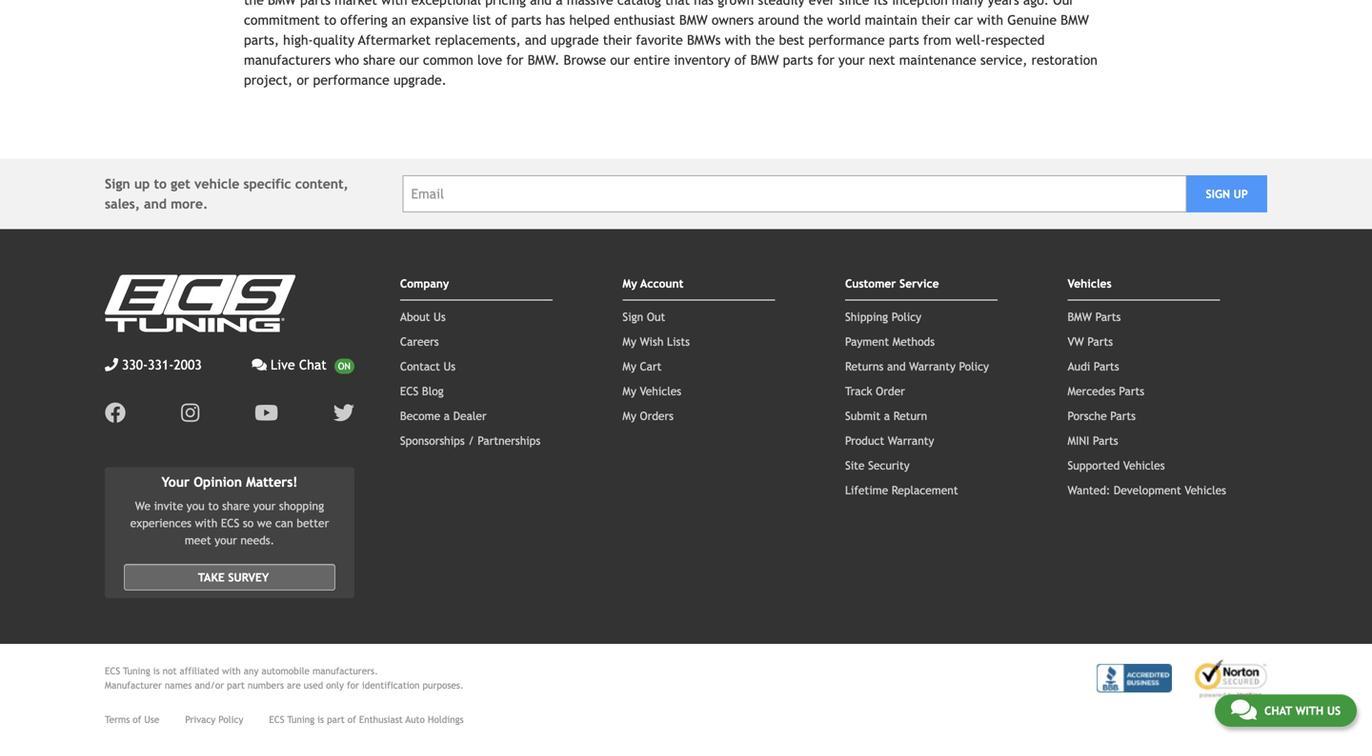 Task type: describe. For each thing, give the bounding box(es) containing it.
my cart link
[[623, 360, 662, 373]]

my orders link
[[623, 409, 674, 423]]

service
[[900, 277, 940, 290]]

1 vertical spatial policy
[[960, 360, 989, 373]]

automobile
[[262, 666, 310, 677]]

return
[[894, 409, 928, 423]]

are
[[287, 680, 301, 691]]

become
[[400, 409, 441, 423]]

parts for mercedes parts
[[1120, 385, 1145, 398]]

mercedes
[[1068, 385, 1116, 398]]

not
[[163, 666, 177, 677]]

take survey button
[[124, 565, 335, 591]]

audi
[[1068, 360, 1091, 373]]

a for become
[[444, 409, 450, 423]]

my vehicles
[[623, 385, 682, 398]]

1 vertical spatial warranty
[[888, 434, 935, 448]]

names
[[165, 680, 192, 691]]

to inside "we invite you to share your shopping experiences with ecs so we can better meet your needs."
[[208, 500, 219, 513]]

product warranty
[[846, 434, 935, 448]]

sign out link
[[623, 310, 666, 324]]

vw parts link
[[1068, 335, 1114, 348]]

take
[[198, 571, 225, 585]]

phone image
[[105, 358, 118, 372]]

with inside "we invite you to share your shopping experiences with ecs so we can better meet your needs."
[[195, 517, 218, 530]]

mercedes parts link
[[1068, 385, 1145, 398]]

we
[[257, 517, 272, 530]]

and inside sign up to get vehicle specific content, sales, and more.
[[144, 196, 167, 212]]

my wish lists
[[623, 335, 690, 348]]

facebook logo image
[[105, 403, 126, 424]]

orders
[[640, 409, 674, 423]]

sign out
[[623, 310, 666, 324]]

security
[[869, 459, 910, 472]]

specific
[[244, 176, 291, 192]]

site security link
[[846, 459, 910, 472]]

live chat
[[271, 357, 327, 373]]

returns and warranty policy link
[[846, 360, 989, 373]]

0 vertical spatial warranty
[[910, 360, 956, 373]]

audi parts link
[[1068, 360, 1120, 373]]

purposes.
[[423, 680, 464, 691]]

part inside ecs tuning is not affiliated with any automobile manufacturers. manufacturer names and/or part numbers are used only for identification purposes.
[[227, 680, 245, 691]]

payment methods
[[846, 335, 935, 348]]

vehicle
[[194, 176, 240, 192]]

twitter logo image
[[334, 403, 355, 424]]

policy for privacy policy
[[219, 715, 243, 726]]

ecs for ecs tuning is part of enthusiast auto holdings
[[269, 715, 285, 726]]

opinion
[[194, 475, 242, 490]]

your opinion matters!
[[162, 475, 298, 490]]

terms of use link
[[105, 713, 160, 728]]

sign up
[[1206, 187, 1249, 201]]

submit
[[846, 409, 881, 423]]

is for not
[[153, 666, 160, 677]]

submit a return link
[[846, 409, 928, 423]]

about
[[400, 310, 430, 324]]

parts for bmw parts
[[1096, 310, 1121, 324]]

lists
[[667, 335, 690, 348]]

up for sign up to get vehicle specific content, sales, and more.
[[134, 176, 150, 192]]

mini
[[1068, 434, 1090, 448]]

wanted:
[[1068, 484, 1111, 497]]

site security
[[846, 459, 910, 472]]

ecs for ecs tuning is not affiliated with any automobile manufacturers. manufacturer names and/or part numbers are used only for identification purposes.
[[105, 666, 120, 677]]

my wish lists link
[[623, 335, 690, 348]]

track
[[846, 385, 873, 398]]

ecs inside "we invite you to share your shopping experiences with ecs so we can better meet your needs."
[[221, 517, 240, 530]]

enthusiast auto holdings link
[[359, 713, 464, 728]]

shopping
[[279, 500, 324, 513]]

privacy policy
[[185, 715, 243, 726]]

take survey
[[198, 571, 269, 585]]

2 vertical spatial us
[[1328, 705, 1341, 718]]

330-331-2003 link
[[105, 355, 202, 375]]

contact us link
[[400, 360, 456, 373]]

my for my account
[[623, 277, 638, 290]]

comments image for live
[[252, 358, 267, 372]]

parts for audi parts
[[1094, 360, 1120, 373]]

shipping policy
[[846, 310, 922, 324]]

careers link
[[400, 335, 439, 348]]

porsche parts
[[1068, 409, 1136, 423]]

ecs blog link
[[400, 385, 444, 398]]

chat with us
[[1265, 705, 1341, 718]]

order
[[876, 385, 905, 398]]

live
[[271, 357, 295, 373]]

out
[[647, 310, 666, 324]]

sales,
[[105, 196, 140, 212]]

company
[[400, 277, 449, 290]]

porsche
[[1068, 409, 1107, 423]]

ecs blog
[[400, 385, 444, 398]]

youtube logo image
[[255, 403, 278, 424]]

for
[[347, 680, 359, 691]]

we
[[135, 500, 151, 513]]

with inside ecs tuning is not affiliated with any automobile manufacturers. manufacturer names and/or part numbers are used only for identification purposes.
[[222, 666, 241, 677]]

used
[[304, 680, 323, 691]]

my vehicles link
[[623, 385, 682, 398]]

content,
[[295, 176, 349, 192]]

contact
[[400, 360, 440, 373]]

Email email field
[[403, 175, 1187, 213]]

experiences
[[130, 517, 192, 530]]

about us
[[400, 310, 446, 324]]

my account
[[623, 277, 684, 290]]

vw
[[1068, 335, 1085, 348]]

lifetime
[[846, 484, 889, 497]]

identification
[[362, 680, 420, 691]]

parts for vw parts
[[1088, 335, 1114, 348]]

sponsorships
[[400, 434, 465, 448]]

share
[[222, 500, 250, 513]]

needs.
[[241, 534, 275, 547]]

vehicles right development
[[1185, 484, 1227, 497]]

audi parts
[[1068, 360, 1120, 373]]

cart
[[640, 360, 662, 373]]

site
[[846, 459, 865, 472]]

payment
[[846, 335, 890, 348]]

terms
[[105, 715, 130, 726]]



Task type: locate. For each thing, give the bounding box(es) containing it.
ecs down numbers
[[269, 715, 285, 726]]

part down the "only"
[[327, 715, 345, 726]]

get
[[171, 176, 190, 192]]

policy for shipping policy
[[892, 310, 922, 324]]

sign
[[105, 176, 130, 192], [1206, 187, 1231, 201], [623, 310, 644, 324]]

ecs tuning image
[[105, 275, 296, 332]]

1 horizontal spatial part
[[327, 715, 345, 726]]

a for submit
[[884, 409, 890, 423]]

sign for sign out
[[623, 310, 644, 324]]

tuning for not
[[123, 666, 150, 677]]

wanted: development vehicles
[[1068, 484, 1227, 497]]

warranty down methods
[[910, 360, 956, 373]]

parts down porsche parts
[[1093, 434, 1119, 448]]

us for contact us
[[444, 360, 456, 373]]

0 vertical spatial part
[[227, 680, 245, 691]]

and right sales,
[[144, 196, 167, 212]]

2 a from the left
[[884, 409, 890, 423]]

chat
[[299, 357, 327, 373], [1265, 705, 1293, 718]]

ecs left so
[[221, 517, 240, 530]]

vehicles up the wanted: development vehicles link
[[1124, 459, 1166, 472]]

1 horizontal spatial of
[[348, 715, 356, 726]]

privacy policy link
[[185, 713, 243, 728]]

0 horizontal spatial chat
[[299, 357, 327, 373]]

parts for porsche parts
[[1111, 409, 1136, 423]]

0 vertical spatial with
[[195, 517, 218, 530]]

is inside ecs tuning is not affiliated with any automobile manufacturers. manufacturer names and/or part numbers are used only for identification purposes.
[[153, 666, 160, 677]]

0 vertical spatial is
[[153, 666, 160, 677]]

2003
[[174, 357, 202, 373]]

sponsorships / partnerships link
[[400, 434, 541, 448]]

my down the my cart
[[623, 385, 637, 398]]

instagram logo image
[[181, 403, 199, 424]]

my left orders
[[623, 409, 637, 423]]

1 horizontal spatial tuning
[[287, 715, 315, 726]]

sign for sign up to get vehicle specific content, sales, and more.
[[105, 176, 130, 192]]

warranty
[[910, 360, 956, 373], [888, 434, 935, 448]]

0 vertical spatial tuning
[[123, 666, 150, 677]]

supported vehicles link
[[1068, 459, 1166, 472]]

1 horizontal spatial comments image
[[1232, 699, 1257, 722]]

a left return
[[884, 409, 890, 423]]

blog
[[422, 385, 444, 398]]

my for my orders
[[623, 409, 637, 423]]

1 horizontal spatial with
[[222, 666, 241, 677]]

1 horizontal spatial and
[[888, 360, 906, 373]]

0 vertical spatial and
[[144, 196, 167, 212]]

1 horizontal spatial sign
[[623, 310, 644, 324]]

contact us
[[400, 360, 456, 373]]

and
[[144, 196, 167, 212], [888, 360, 906, 373]]

only
[[326, 680, 344, 691]]

1 of from the left
[[133, 715, 141, 726]]

up
[[134, 176, 150, 192], [1234, 187, 1249, 201]]

2 vertical spatial policy
[[219, 715, 243, 726]]

my for my cart
[[623, 360, 637, 373]]

of
[[133, 715, 141, 726], [348, 715, 356, 726]]

2 horizontal spatial with
[[1296, 705, 1324, 718]]

customer
[[846, 277, 897, 290]]

any
[[244, 666, 259, 677]]

1 vertical spatial us
[[444, 360, 456, 373]]

is for part
[[318, 715, 324, 726]]

and up order
[[888, 360, 906, 373]]

ecs tuning is not affiliated with any automobile manufacturers. manufacturer names and/or part numbers are used only for identification purposes.
[[105, 666, 464, 691]]

0 horizontal spatial of
[[133, 715, 141, 726]]

1 vertical spatial tuning
[[287, 715, 315, 726]]

4 my from the top
[[623, 385, 637, 398]]

vw parts
[[1068, 335, 1114, 348]]

ecs up manufacturer
[[105, 666, 120, 677]]

comments image
[[252, 358, 267, 372], [1232, 699, 1257, 722]]

terms of use
[[105, 715, 160, 726]]

can
[[275, 517, 293, 530]]

enthusiast
[[359, 715, 403, 726]]

0 vertical spatial us
[[434, 310, 446, 324]]

0 horizontal spatial to
[[154, 176, 167, 192]]

1 my from the top
[[623, 277, 638, 290]]

tuning down are
[[287, 715, 315, 726]]

better
[[297, 517, 329, 530]]

sign inside button
[[1206, 187, 1231, 201]]

meet
[[185, 534, 211, 547]]

bmw parts link
[[1068, 310, 1121, 324]]

us for about us
[[434, 310, 446, 324]]

parts right bmw
[[1096, 310, 1121, 324]]

product
[[846, 434, 885, 448]]

to left get
[[154, 176, 167, 192]]

replacement
[[892, 484, 959, 497]]

parts up porsche parts link
[[1120, 385, 1145, 398]]

2 horizontal spatial sign
[[1206, 187, 1231, 201]]

manufacturers.
[[313, 666, 378, 677]]

your up we
[[253, 500, 276, 513]]

more.
[[171, 196, 208, 212]]

ecs for ecs blog
[[400, 385, 419, 398]]

is left not
[[153, 666, 160, 677]]

0 horizontal spatial policy
[[219, 715, 243, 726]]

1 vertical spatial comments image
[[1232, 699, 1257, 722]]

2 horizontal spatial policy
[[960, 360, 989, 373]]

numbers
[[248, 680, 284, 691]]

account
[[641, 277, 684, 290]]

is down used
[[318, 715, 324, 726]]

0 horizontal spatial up
[[134, 176, 150, 192]]

0 vertical spatial to
[[154, 176, 167, 192]]

a left dealer
[[444, 409, 450, 423]]

0 vertical spatial comments image
[[252, 358, 267, 372]]

0 horizontal spatial tuning
[[123, 666, 150, 677]]

careers
[[400, 335, 439, 348]]

my orders
[[623, 409, 674, 423]]

1 vertical spatial is
[[318, 715, 324, 726]]

use
[[144, 715, 160, 726]]

take survey link
[[124, 565, 335, 591]]

1 horizontal spatial policy
[[892, 310, 922, 324]]

0 horizontal spatial and
[[144, 196, 167, 212]]

mini parts link
[[1068, 434, 1119, 448]]

comments image left chat with us
[[1232, 699, 1257, 722]]

lifetime replacement
[[846, 484, 959, 497]]

tuning inside ecs tuning is not affiliated with any automobile manufacturers. manufacturer names and/or part numbers are used only for identification purposes.
[[123, 666, 150, 677]]

330-331-2003
[[122, 357, 202, 373]]

0 horizontal spatial sign
[[105, 176, 130, 192]]

1 horizontal spatial to
[[208, 500, 219, 513]]

manufacturer
[[105, 680, 162, 691]]

1 horizontal spatial chat
[[1265, 705, 1293, 718]]

comments image for chat
[[1232, 699, 1257, 722]]

up inside button
[[1234, 187, 1249, 201]]

2 vertical spatial with
[[1296, 705, 1324, 718]]

parts up mercedes parts "link"
[[1094, 360, 1120, 373]]

sign inside sign up to get vehicle specific content, sales, and more.
[[105, 176, 130, 192]]

part down any
[[227, 680, 245, 691]]

my for my wish lists
[[623, 335, 637, 348]]

product warranty link
[[846, 434, 935, 448]]

bmw parts
[[1068, 310, 1121, 324]]

ecs inside ecs tuning is not affiliated with any automobile manufacturers. manufacturer names and/or part numbers are used only for identification purposes.
[[105, 666, 120, 677]]

2 of from the left
[[348, 715, 356, 726]]

0 horizontal spatial with
[[195, 517, 218, 530]]

ecs left blog
[[400, 385, 419, 398]]

sponsorships / partnerships
[[400, 434, 541, 448]]

my left wish
[[623, 335, 637, 348]]

sign for sign up
[[1206, 187, 1231, 201]]

1 vertical spatial with
[[222, 666, 241, 677]]

0 horizontal spatial part
[[227, 680, 245, 691]]

1 horizontal spatial up
[[1234, 187, 1249, 201]]

3 my from the top
[[623, 360, 637, 373]]

so
[[243, 517, 254, 530]]

your
[[162, 475, 190, 490]]

live chat link
[[252, 355, 355, 375]]

0 vertical spatial your
[[253, 500, 276, 513]]

shipping policy link
[[846, 310, 922, 324]]

comments image inside "chat with us" link
[[1232, 699, 1257, 722]]

of left "enthusiast"
[[348, 715, 356, 726]]

to right you at bottom
[[208, 500, 219, 513]]

tuning for part
[[287, 715, 315, 726]]

parts for mini parts
[[1093, 434, 1119, 448]]

to inside sign up to get vehicle specific content, sales, and more.
[[154, 176, 167, 192]]

1 vertical spatial part
[[327, 715, 345, 726]]

comments image left live
[[252, 358, 267, 372]]

1 horizontal spatial your
[[253, 500, 276, 513]]

1 vertical spatial to
[[208, 500, 219, 513]]

331-
[[148, 357, 174, 373]]

up inside sign up to get vehicle specific content, sales, and more.
[[134, 176, 150, 192]]

bmw
[[1068, 310, 1093, 324]]

affiliated
[[180, 666, 219, 677]]

0 horizontal spatial your
[[215, 534, 237, 547]]

0 horizontal spatial is
[[153, 666, 160, 677]]

1 a from the left
[[444, 409, 450, 423]]

5 my from the top
[[623, 409, 637, 423]]

1 horizontal spatial a
[[884, 409, 890, 423]]

0 vertical spatial chat
[[299, 357, 327, 373]]

my left cart
[[623, 360, 637, 373]]

of left "use"
[[133, 715, 141, 726]]

of inside terms of use link
[[133, 715, 141, 726]]

warranty down return
[[888, 434, 935, 448]]

wish
[[640, 335, 664, 348]]

parts down mercedes parts
[[1111, 409, 1136, 423]]

1 vertical spatial and
[[888, 360, 906, 373]]

wanted: development vehicles link
[[1068, 484, 1227, 497]]

0 horizontal spatial comments image
[[252, 358, 267, 372]]

sign up to get vehicle specific content, sales, and more.
[[105, 176, 349, 212]]

us
[[434, 310, 446, 324], [444, 360, 456, 373], [1328, 705, 1341, 718]]

0 horizontal spatial a
[[444, 409, 450, 423]]

1 vertical spatial your
[[215, 534, 237, 547]]

your right meet
[[215, 534, 237, 547]]

vehicles up orders
[[640, 385, 682, 398]]

dealer
[[453, 409, 487, 423]]

2 my from the top
[[623, 335, 637, 348]]

up for sign up
[[1234, 187, 1249, 201]]

we invite you to share your shopping experiences with ecs so we can better meet your needs.
[[130, 500, 329, 547]]

comments image inside live chat link
[[252, 358, 267, 372]]

vehicles up bmw parts
[[1068, 277, 1112, 290]]

1 horizontal spatial is
[[318, 715, 324, 726]]

chat with us link
[[1215, 695, 1358, 727]]

tuning
[[123, 666, 150, 677], [287, 715, 315, 726]]

1 vertical spatial chat
[[1265, 705, 1293, 718]]

0 vertical spatial policy
[[892, 310, 922, 324]]

parts right vw
[[1088, 335, 1114, 348]]

policy
[[892, 310, 922, 324], [960, 360, 989, 373], [219, 715, 243, 726]]

tuning up manufacturer
[[123, 666, 150, 677]]

my for my vehicles
[[623, 385, 637, 398]]

my left 'account'
[[623, 277, 638, 290]]



Task type: vqa. For each thing, say whether or not it's contained in the screenshot.
Live Chat
yes



